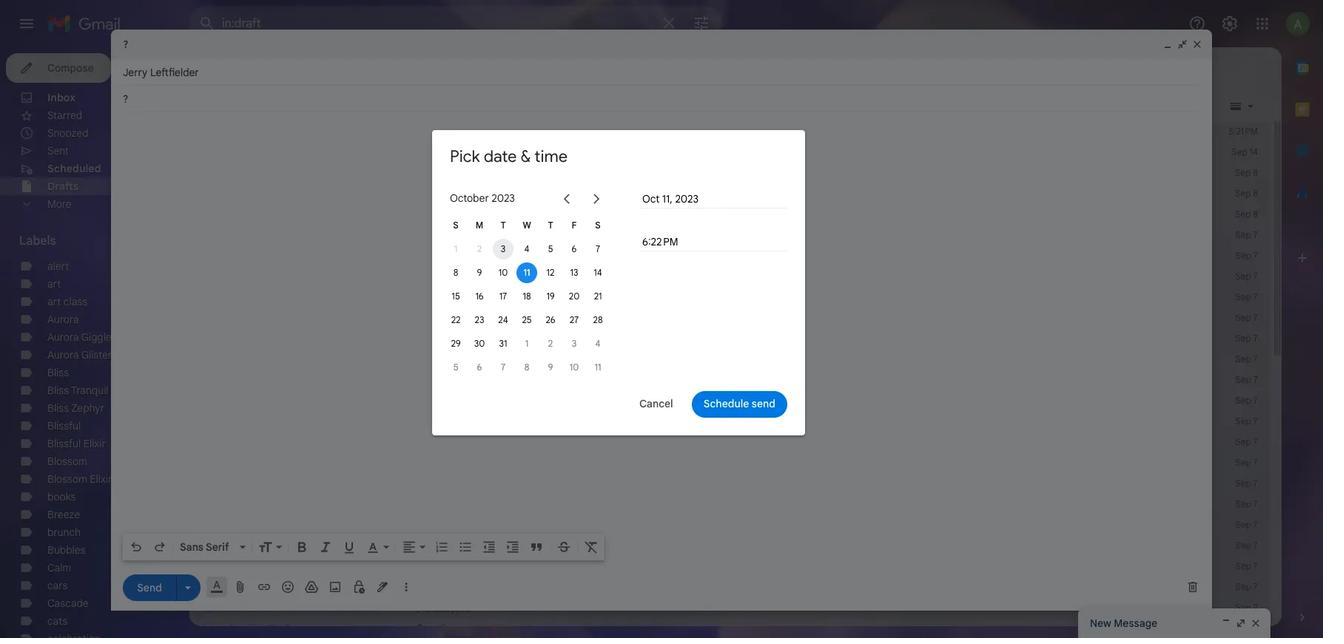 Task type: locate. For each thing, give the bounding box(es) containing it.
1 vertical spatial 4
[[596, 338, 601, 349]]

5 (no subject) row from the top
[[190, 287, 1270, 308]]

1 horizontal spatial go
[[1256, 208, 1269, 221]]

fun up cookies
[[419, 147, 432, 158]]

5
[[548, 243, 553, 254]]

t right m
[[501, 219, 506, 231]]

(no for fifth (no subject) link from the bottom of the page
[[416, 291, 432, 304]]

for
[[627, 312, 641, 325], [863, 312, 877, 325]]

fun down cookies
[[419, 188, 432, 199]]

0 vertical spatial you
[[533, 167, 550, 180]]

subject) for sixth (no subject) link from the top of the page
[[434, 540, 473, 553]]

elixir down blissful elixir link in the left of the page
[[90, 473, 112, 486]]

9 nov cell
[[539, 356, 563, 379]]

11 nov cell
[[586, 356, 610, 379]]

2 nov cell
[[539, 332, 563, 356]]

3 draft from the top
[[268, 560, 291, 574]]

0 vertical spatial blossom
[[47, 455, 87, 469]]

1 horizontal spatial hi
[[511, 208, 521, 221]]

0 horizontal spatial t column header
[[492, 214, 515, 237]]

2 blossom from the top
[[47, 473, 87, 486]]

4 inside 'cell'
[[524, 243, 530, 254]]

1 vertical spatial art
[[47, 295, 61, 309]]

2 for from the left
[[863, 312, 877, 325]]

the right the from
[[653, 167, 668, 180]]

21 oct cell
[[586, 285, 610, 308]]

next week
[[443, 188, 483, 199]]

11 for 11 oct cell on the top left of the page
[[524, 267, 530, 278]]

0 vertical spatial hi
[[464, 167, 473, 180]]

6 sep 7 from the top
[[1236, 333, 1258, 344]]

13 oct cell
[[563, 261, 586, 285]]

1 vertical spatial fun
[[419, 188, 432, 199]]

8 sep 7 from the top
[[1236, 375, 1258, 386]]

snacks - hey christina, i am ordering snacks for the break room. what would you like me to get for you?
[[416, 312, 902, 325]]

19
[[547, 291, 555, 302]]

1 vertical spatial sep 8
[[1236, 188, 1258, 199]]

14 down '7 oct' cell at the left of the page
[[594, 267, 602, 278]]

6 draft from the top
[[268, 623, 291, 636]]

(no for 1st (no subject) link from the bottom of the page
[[416, 602, 432, 615]]

1 horizontal spatial 4
[[596, 338, 601, 349]]

progress,
[[858, 208, 902, 221]]

2 s column header from the left
[[586, 214, 610, 237]]

just
[[553, 208, 573, 221]]

12 sep 7 from the top
[[1236, 457, 1258, 469]]

3 sep 7 from the top
[[1236, 271, 1258, 282]]

art link
[[47, 278, 61, 291]]

sep 7 inside draft row
[[1236, 582, 1258, 593]]

0 vertical spatial aurora
[[47, 313, 79, 326]]

advanced search options image
[[687, 8, 717, 38]]

0 horizontal spatial 4
[[524, 243, 530, 254]]

cats
[[416, 332, 438, 346]]

9
[[548, 362, 553, 373]]

1 vertical spatial i
[[528, 312, 530, 325]]

do
[[561, 187, 574, 201]]

on right update
[[648, 208, 660, 221]]

significant
[[807, 208, 855, 221]]

18 oct cell
[[515, 285, 539, 308]]

2 sep 7 from the top
[[1236, 250, 1258, 261]]

13
[[570, 267, 578, 278]]

the left break
[[643, 312, 659, 325]]

0 vertical spatial art
[[47, 278, 61, 291]]

0 vertical spatial 11
[[524, 267, 530, 278]]

art class link
[[47, 295, 87, 309]]

blissful down blissful link
[[47, 437, 81, 451]]

hi left w on the left of the page
[[511, 208, 521, 221]]

aurora down the art class link
[[47, 313, 79, 326]]

0 horizontal spatial t
[[501, 219, 506, 231]]

7 inside beach row
[[1254, 437, 1258, 448]]

sep 7 inside cats row
[[1236, 333, 1258, 344]]

did the shipment of sugar arrive?
[[529, 395, 686, 408]]

2 sep 8 from the top
[[1236, 188, 1258, 199]]

aurora up bliss link
[[47, 349, 79, 362]]

labels heading
[[19, 234, 157, 249]]

sep 8 for hi noah, just a quick update on the project. we've made some significant progress, and i wanted to share the latest developments. let's catch up tomorrow to go
[[1236, 209, 1258, 220]]

26
[[546, 314, 556, 325]]

share
[[980, 208, 1006, 221]]

sep 7 inside did the shipment of sugar arrive? row
[[1236, 395, 1258, 406]]

sep inside cats row
[[1236, 333, 1252, 344]]

2 vertical spatial hi
[[511, 208, 521, 221]]

1 horizontal spatial for
[[863, 312, 877, 325]]

t for second t column header from left
[[548, 219, 553, 231]]

10 nov cell
[[563, 356, 586, 379]]

1 vertical spatial go
[[1256, 208, 1269, 221]]

hi
[[464, 167, 473, 180], [521, 187, 531, 201], [511, 208, 521, 221]]

sep inside breakfast row
[[1236, 416, 1252, 427]]

subject) for sixth (no subject) link from the bottom
[[434, 270, 473, 284]]

7 sep 7 from the top
[[1236, 354, 1258, 365]]

0 horizontal spatial i
[[528, 312, 530, 325]]

1 not important switch from the top
[[246, 518, 261, 533]]

can
[[511, 167, 530, 180]]

5 (no subject) link from the top
[[416, 373, 1189, 388]]

&
[[521, 147, 531, 167]]

5 oct cell
[[539, 237, 563, 261]]

art down "art" 'link'
[[47, 295, 61, 309]]

s left m
[[453, 219, 459, 231]]

1 vertical spatial 14
[[594, 267, 602, 278]]

blissful down bliss zephyr link
[[47, 420, 81, 433]]

3 sep 8 from the top
[[1236, 209, 1258, 220]]

to
[[622, 187, 631, 201], [968, 208, 977, 221], [1244, 208, 1254, 221], [833, 312, 843, 325]]

0 vertical spatial sep 8
[[1236, 167, 1258, 178]]

1 horizontal spatial you
[[577, 187, 594, 201]]

5 draft from the top
[[268, 602, 291, 615]]

class
[[64, 295, 87, 309]]

update
[[416, 208, 450, 221]]

(no for 2nd (no subject) link from the bottom
[[416, 560, 432, 574]]

2 horizontal spatial hi
[[521, 187, 531, 201]]

0 vertical spatial 14
[[1250, 147, 1258, 158]]

Subject field
[[123, 92, 1201, 107]]

1 horizontal spatial t column header
[[539, 214, 563, 237]]

(no subject) for 1st (no subject) link from the bottom of the page
[[416, 602, 473, 615]]

11 inside cell
[[524, 267, 530, 278]]

None search field
[[190, 6, 722, 41]]

you left like
[[778, 312, 795, 325]]

17 sep 7 from the top
[[1236, 561, 1258, 572]]

let's
[[1127, 208, 1150, 221]]

bold ‪(⌘b)‬ image
[[295, 540, 309, 555]]

sep 7
[[1236, 229, 1258, 241], [1236, 250, 1258, 261], [1236, 271, 1258, 282], [1236, 292, 1258, 303], [1236, 312, 1258, 323], [1236, 333, 1258, 344], [1236, 354, 1258, 365], [1236, 375, 1258, 386], [1236, 395, 1258, 406], [1236, 416, 1258, 427], [1236, 437, 1258, 448], [1236, 457, 1258, 469], [1236, 478, 1258, 489], [1236, 499, 1258, 510], [1236, 520, 1258, 531], [1236, 540, 1258, 551], [1236, 561, 1258, 572], [1236, 582, 1258, 593], [1236, 603, 1258, 614], [1236, 623, 1258, 634]]

1 vertical spatial -
[[452, 312, 457, 325]]

alert art art class aurora aurora giggles aurora glisten bliss bliss tranquil bliss zephyr blissful blissful elixir blossom blossom elixir books breeze brunch bubbles calm cars cascade cats
[[47, 260, 117, 628]]

scheduled link
[[47, 162, 101, 175]]

zephyr
[[71, 402, 104, 415]]

1 t from the left
[[501, 219, 506, 231]]

draft for 1st (no subject) link from the bottom of the page
[[268, 602, 291, 615]]

1 vertical spatial blissful
[[47, 437, 81, 451]]

tab list
[[1282, 47, 1324, 586]]

4 sep 7 from the top
[[1236, 292, 1258, 303]]

cookies
[[589, 167, 625, 180]]

bliss up blissful link
[[47, 402, 69, 415]]

the
[[653, 167, 668, 180], [662, 208, 678, 221], [1009, 208, 1024, 221], [643, 312, 659, 325], [547, 395, 563, 408]]

4 down w column header
[[524, 243, 530, 254]]

0 horizontal spatial s column header
[[444, 214, 468, 237]]

hi for ximmy,
[[464, 167, 473, 180]]

hi left brad,
[[521, 187, 531, 201]]

undo ‪(⌘z)‬ image
[[129, 540, 144, 555]]

(no for fourth (no subject) link from the bottom
[[416, 374, 432, 387]]

6
[[572, 243, 577, 254]]

week
[[462, 188, 483, 199]]

bulleted list ‪(⌘⇧8)‬ image
[[458, 540, 473, 555]]

4 row from the top
[[190, 308, 1270, 329]]

m
[[476, 219, 484, 231]]

row containing cookies
[[190, 163, 1270, 184]]

pick
[[450, 147, 480, 167]]

1 horizontal spatial s column header
[[586, 214, 610, 237]]

0 vertical spatial fun
[[419, 147, 432, 158]]

3 (no subject) link from the top
[[416, 269, 1189, 284]]

0 vertical spatial -
[[514, 187, 519, 201]]

compose
[[47, 61, 94, 75]]

1 nov cell
[[515, 332, 539, 356]]

indent more ‪(⌘])‬ image
[[506, 540, 520, 555]]

18 sep 7 from the top
[[1236, 582, 1258, 593]]

brunch
[[47, 526, 81, 540]]

the left 'latest'
[[1009, 208, 1024, 221]]

- for snacks
[[452, 312, 457, 325]]

blissful
[[47, 420, 81, 433], [47, 437, 81, 451]]

subject) for fifth (no subject) link from the bottom of the page
[[434, 291, 473, 304]]

latest
[[1027, 208, 1053, 221]]

1 vertical spatial blossom
[[47, 473, 87, 486]]

1 vertical spatial bliss
[[47, 384, 69, 398]]

scheduled
[[47, 162, 101, 175]]

bliss link
[[47, 366, 69, 380]]

1 s from the left
[[453, 219, 459, 231]]

- right pool on the left of page
[[514, 187, 519, 201]]

1 vertical spatial up
[[1181, 208, 1194, 221]]

s column header right a
[[586, 214, 610, 237]]

you right can
[[533, 167, 550, 180]]

draft row
[[190, 577, 1270, 598]]

1 draft from the top
[[268, 519, 291, 532]]

1 horizontal spatial -
[[514, 187, 519, 201]]

1 row from the top
[[190, 163, 1270, 184]]

arrive?
[[653, 395, 686, 408]]

1 horizontal spatial t
[[548, 219, 553, 231]]

(no for sixth (no subject) link from the bottom
[[416, 270, 432, 284]]

art down alert on the top left of the page
[[47, 278, 61, 291]]

2 s from the left
[[595, 219, 601, 231]]

breakfast row
[[190, 412, 1270, 432]]

not important switch
[[246, 518, 261, 533], [246, 539, 261, 554], [246, 560, 261, 574], [246, 580, 261, 595], [246, 601, 261, 616], [246, 622, 261, 637]]

0 horizontal spatial on
[[453, 208, 465, 221]]

main content
[[190, 47, 1282, 639]]

row containing update on project
[[190, 204, 1270, 225]]

15 sep 7 from the top
[[1236, 520, 1258, 531]]

11
[[524, 267, 530, 278], [595, 362, 601, 373]]

11 down 4 nov cell
[[595, 362, 601, 373]]

t right w on the left of the page
[[548, 219, 553, 231]]

1 vertical spatial aurora
[[47, 331, 79, 344]]

(no subject) for fourth (no subject) link from the bottom
[[416, 374, 473, 387]]

to right me
[[833, 312, 843, 325]]

grid
[[444, 214, 610, 379]]

0 horizontal spatial -
[[452, 312, 457, 325]]

11 for 11 nov "cell"
[[595, 362, 601, 373]]

1 horizontal spatial i
[[925, 208, 928, 221]]

11 inside "cell"
[[595, 362, 601, 373]]

s right a
[[595, 219, 601, 231]]

room.
[[691, 312, 718, 325]]

7 oct cell
[[586, 237, 610, 261]]

5 row from the top
[[190, 515, 1270, 536]]

ximmy,
[[476, 167, 509, 180]]

aurora down aurora link
[[47, 331, 79, 344]]

28 oct cell
[[586, 308, 610, 332]]

4
[[524, 243, 530, 254], [596, 338, 601, 349]]

10 sep 7 from the top
[[1236, 416, 1258, 427]]

4 inside cell
[[596, 338, 601, 349]]

up right catch at the top right of page
[[1181, 208, 1194, 221]]

t column header right m
[[492, 214, 515, 237]]

2 t from the left
[[548, 219, 553, 231]]

i right the and
[[925, 208, 928, 221]]

jerry leftfielder
[[123, 66, 199, 79]]

2 row from the top
[[190, 184, 1270, 204]]

the down swimming
[[662, 208, 678, 221]]

« button
[[560, 191, 574, 206]]

(no subject) for sixth (no subject) link from the bottom
[[416, 270, 473, 284]]

0 horizontal spatial 14
[[594, 267, 602, 278]]

1 horizontal spatial on
[[648, 208, 660, 221]]

search
[[502, 64, 537, 78]]

for right get
[[863, 312, 877, 325]]

grid inside 'pick date & time' dialog
[[444, 214, 610, 379]]

2 fun from the top
[[419, 188, 432, 199]]

drafts link
[[47, 180, 79, 193]]

sent
[[47, 144, 69, 158]]

3 row from the top
[[190, 204, 1270, 225]]

blossom down blissful elixir link in the left of the page
[[47, 455, 87, 469]]

11 down the 4 oct 'cell'
[[524, 267, 530, 278]]

t column header
[[492, 214, 515, 237], [539, 214, 563, 237]]

2
[[548, 338, 553, 349]]

t column header up '5'
[[539, 214, 563, 237]]

0 horizontal spatial 11
[[524, 267, 530, 278]]

8 for hi ximmy, can you pick up cookies from the grocery store? thanks
[[1254, 167, 1258, 178]]

(no for 1st (no subject) link
[[416, 229, 432, 242]]

clear search image
[[654, 8, 684, 38]]

3
[[572, 338, 577, 349]]

bliss zephyr link
[[47, 402, 104, 415]]

go right 'tomorrow'
[[1256, 208, 1269, 221]]

2 horizontal spatial you
[[778, 312, 795, 325]]

0 horizontal spatial s
[[453, 219, 459, 231]]

4 (no subject) row from the top
[[190, 266, 1270, 287]]

1 vertical spatial elixir
[[90, 473, 112, 486]]

1 blissful from the top
[[47, 420, 81, 433]]

draft
[[268, 519, 291, 532], [268, 540, 291, 553], [268, 560, 291, 574], [268, 581, 291, 594], [268, 602, 291, 615], [268, 623, 291, 636]]

elixir
[[83, 437, 106, 451], [90, 473, 112, 486]]

0 horizontal spatial go
[[634, 187, 646, 201]]

october
[[450, 192, 489, 205]]

14 inside 14 oct 'cell'
[[594, 267, 602, 278]]

on down october
[[453, 208, 465, 221]]

interview row
[[190, 349, 1270, 370]]

8 (no subject) link from the top
[[416, 601, 1189, 616]]

remove formatting ‪(⌘\)‬ image
[[584, 540, 599, 555]]

2 on from the left
[[648, 208, 660, 221]]

up
[[574, 167, 587, 180], [1181, 208, 1194, 221]]

1 sep 8 from the top
[[1236, 167, 1258, 178]]

t for second t column header from right
[[501, 219, 506, 231]]

- left the hey
[[452, 312, 457, 325]]

2 not important switch from the top
[[246, 539, 261, 554]]

1 horizontal spatial s
[[595, 219, 601, 231]]

for right snacks
[[627, 312, 641, 325]]

draft inside row
[[268, 581, 291, 594]]

2 draft from the top
[[268, 540, 291, 553]]

sep 8 for hi ximmy, can you pick up cookies from the grocery store? thanks
[[1236, 167, 1258, 178]]

formatting options toolbar
[[123, 534, 605, 561]]

go down the from
[[634, 187, 646, 201]]

sep inside draft row
[[1236, 582, 1252, 593]]

blossom elixir link
[[47, 473, 112, 486]]

s column header
[[444, 214, 468, 237], [586, 214, 610, 237]]

Date field
[[641, 191, 786, 207]]

10
[[570, 362, 579, 373]]

you right the do
[[577, 187, 594, 201]]

14 down 5:21 pm
[[1250, 147, 1258, 158]]

strikethrough ‪(⌘⇧x)‬ image
[[557, 540, 571, 555]]

0 vertical spatial i
[[925, 208, 928, 221]]

elixir up blossom link
[[83, 437, 106, 451]]

18
[[523, 291, 531, 302]]

row
[[190, 163, 1270, 184], [190, 184, 1270, 204], [190, 204, 1270, 225], [190, 308, 1270, 329], [190, 515, 1270, 536], [190, 536, 1270, 557], [190, 557, 1270, 577], [190, 598, 1270, 619], [190, 619, 1270, 639]]

4 not important switch from the top
[[246, 580, 261, 595]]

swimming
[[649, 187, 696, 201]]

2 (no subject) row from the top
[[190, 225, 1270, 246]]

1 aurora from the top
[[47, 313, 79, 326]]

from
[[628, 167, 650, 180]]

1 vertical spatial 11
[[595, 362, 601, 373]]

cats link
[[47, 615, 68, 628]]

w column header
[[515, 214, 539, 237]]

8 for pool
[[1254, 188, 1258, 199]]

4 draft from the top
[[268, 581, 291, 594]]

21
[[594, 291, 602, 302]]

0 horizontal spatial for
[[627, 312, 641, 325]]

bliss up bliss tranquil link
[[47, 366, 69, 380]]

s column header left m
[[444, 214, 468, 237]]

greetings link
[[416, 622, 1189, 637]]

the right the did
[[547, 395, 563, 408]]

breeze
[[47, 509, 80, 522]]

7
[[1254, 229, 1258, 241], [596, 243, 600, 254], [1254, 250, 1258, 261], [1254, 271, 1258, 282], [1254, 292, 1258, 303], [1254, 312, 1258, 323], [1254, 333, 1258, 344], [1254, 354, 1258, 365], [1254, 375, 1258, 386], [1254, 395, 1258, 406], [1254, 416, 1258, 427], [1254, 437, 1258, 448], [1254, 457, 1258, 469], [1254, 478, 1258, 489], [1254, 499, 1258, 510], [1254, 520, 1258, 531], [1254, 540, 1258, 551], [1254, 561, 1258, 572], [1254, 582, 1258, 593], [1254, 603, 1258, 614], [1254, 623, 1258, 634]]

pop out image
[[1177, 38, 1189, 50]]

close image
[[1192, 38, 1204, 50]]

2 sep 7 row from the top
[[190, 474, 1270, 494]]

? dialog
[[111, 30, 1213, 611]]

1 fun from the top
[[419, 147, 432, 158]]

s for 1st s column header from the left
[[453, 219, 459, 231]]

(no subject)
[[478, 146, 535, 159], [416, 229, 473, 242], [416, 249, 473, 263], [416, 270, 473, 284], [416, 291, 473, 304], [416, 374, 473, 387], [416, 540, 473, 553], [416, 560, 473, 574], [416, 602, 473, 615]]

(no subject) for 1st (no subject) link
[[416, 229, 473, 242]]

0 vertical spatial blissful
[[47, 420, 81, 433]]

a
[[576, 208, 581, 221]]

underline ‪(⌘u)‬ image
[[342, 540, 357, 555]]

blossom down blossom link
[[47, 473, 87, 486]]

up right pick
[[574, 167, 587, 180]]

3 not important switch from the top
[[246, 560, 261, 574]]

0 vertical spatial bliss
[[47, 366, 69, 380]]

i left the am
[[528, 312, 530, 325]]

breeze link
[[47, 509, 80, 522]]

more
[[47, 198, 71, 211]]

sent link
[[47, 144, 69, 158]]

bliss down bliss link
[[47, 384, 69, 398]]

2 vertical spatial bliss
[[47, 402, 69, 415]]

1 horizontal spatial 11
[[595, 362, 601, 373]]

9 sep 7 from the top
[[1236, 395, 1258, 406]]

sep 7 row
[[190, 453, 1270, 474], [190, 474, 1270, 494], [190, 494, 1270, 515]]

1 sep 7 from the top
[[1236, 229, 1258, 241]]

tomorrow?
[[698, 187, 749, 201]]

7 inside interview "row"
[[1254, 354, 1258, 365]]

go
[[634, 187, 646, 201], [1256, 208, 1269, 221]]

11 sep 7 from the top
[[1236, 437, 1258, 448]]

- for pool
[[514, 187, 519, 201]]

0 vertical spatial up
[[574, 167, 587, 180]]

0 horizontal spatial hi
[[464, 167, 473, 180]]

subject) for 1st (no subject) link from the bottom of the page
[[434, 602, 473, 615]]

4 down 28 oct cell
[[596, 338, 601, 349]]

grid containing s
[[444, 214, 610, 379]]

you
[[533, 167, 550, 180], [577, 187, 594, 201], [778, 312, 795, 325]]

2 vertical spatial aurora
[[47, 349, 79, 362]]

1 sep 7 row from the top
[[190, 453, 1270, 474]]

5 not important switch from the top
[[246, 601, 261, 616]]

hi up week
[[464, 167, 473, 180]]

27 oct cell
[[563, 308, 586, 332]]

16 sep 7 from the top
[[1236, 540, 1258, 551]]

(no subject) row
[[190, 142, 1270, 163], [190, 225, 1270, 246], [190, 246, 1270, 266], [190, 266, 1270, 287], [190, 287, 1270, 308], [190, 370, 1270, 391]]

7 (no subject) link from the top
[[416, 560, 1189, 574]]

of
[[612, 395, 622, 408]]

to left share
[[968, 208, 977, 221]]

6 not important switch from the top
[[246, 622, 261, 637]]

0 horizontal spatial you
[[533, 167, 550, 180]]

0 vertical spatial 4
[[524, 243, 530, 254]]

the inside row
[[547, 395, 563, 408]]

subject) for 2nd (no subject) link from the bottom
[[434, 560, 473, 574]]

redo ‪(⌘y)‬ image
[[152, 540, 167, 555]]

f column header
[[563, 214, 586, 237]]

2 vertical spatial sep 8
[[1236, 209, 1258, 220]]

(no subject) link
[[416, 228, 1189, 243], [416, 249, 1189, 264], [416, 269, 1189, 284], [416, 290, 1189, 305], [416, 373, 1189, 388], [416, 539, 1189, 554], [416, 560, 1189, 574], [416, 601, 1189, 616]]

aurora link
[[47, 313, 79, 326]]

hi ximmy, can you pick up cookies from the grocery store? thanks
[[464, 167, 775, 180]]

2023
[[492, 192, 515, 205]]



Task type: vqa. For each thing, say whether or not it's contained in the screenshot.
topmost 'You'
yes



Task type: describe. For each thing, give the bounding box(es) containing it.
store?
[[710, 167, 740, 180]]

28
[[593, 314, 603, 325]]

movies
[[443, 147, 471, 158]]

cats row
[[190, 329, 1270, 349]]

did the shipment of sugar arrive? row
[[190, 391, 1270, 412]]

interview link
[[416, 352, 1189, 367]]

5:21 pm row
[[190, 121, 1270, 142]]

»
[[593, 192, 600, 205]]

has
[[292, 64, 311, 78]]

brunch link
[[47, 526, 81, 540]]

draft for greetings link
[[268, 623, 291, 636]]

quick
[[584, 208, 609, 221]]

13 sep 7 from the top
[[1236, 478, 1258, 489]]

12 oct cell
[[539, 261, 563, 285]]

m column header
[[468, 214, 492, 237]]

gift
[[416, 519, 433, 532]]

subject) for 1st (no subject) link
[[434, 229, 473, 242]]

drafts
[[47, 180, 79, 193]]

not important switch for sixth (no subject) link from the top of the page
[[246, 539, 261, 554]]

labels navigation
[[0, 47, 190, 639]]

1 horizontal spatial 14
[[1250, 147, 1258, 158]]

fun for (no subject)
[[419, 147, 432, 158]]

numbered list ‪(⌘⇧7)‬ image
[[435, 540, 449, 555]]

9 row from the top
[[190, 619, 1270, 639]]

5 sep 7 from the top
[[1236, 312, 1258, 323]]

ordering
[[550, 312, 590, 325]]

starred link
[[47, 109, 82, 122]]

fun for pool
[[419, 188, 432, 199]]

inbox starred snoozed sent scheduled
[[47, 91, 101, 175]]

Time field
[[641, 234, 786, 250]]

noah,
[[523, 208, 551, 221]]

beach row
[[190, 432, 1270, 453]]

pick date & time dialog
[[432, 130, 805, 436]]

7 row from the top
[[190, 557, 1270, 577]]

0 horizontal spatial up
[[574, 167, 587, 180]]

(no for sixth (no subject) link from the top of the page
[[416, 540, 432, 553]]

search mail image
[[194, 10, 221, 37]]

starred
[[47, 109, 82, 122]]

attachment
[[314, 64, 373, 78]]

sep inside did the shipment of sugar arrive? row
[[1236, 395, 1252, 406]]

sep 7 inside interview "row"
[[1236, 354, 1258, 365]]

to right the 'want'
[[622, 187, 631, 201]]

(no subject) for 2nd (no subject) link from the bottom
[[416, 560, 473, 574]]

books
[[47, 491, 76, 504]]

7 inside draft row
[[1254, 582, 1258, 593]]

send
[[752, 398, 776, 411]]

cancel button
[[627, 391, 686, 418]]

jerry
[[123, 66, 148, 79]]

1 art from the top
[[47, 278, 61, 291]]

8 nov cell
[[515, 356, 539, 379]]

schedule send button
[[692, 391, 788, 418]]

update
[[612, 208, 645, 221]]

and
[[905, 208, 923, 221]]

w
[[523, 219, 531, 231]]

(no subject) for fifth (no subject) link from the bottom of the page
[[416, 291, 473, 304]]

interview
[[416, 353, 459, 366]]

some
[[778, 208, 804, 221]]

0 vertical spatial elixir
[[83, 437, 106, 451]]

cookies
[[416, 167, 454, 180]]

inbox link
[[47, 91, 75, 104]]

alert link
[[47, 260, 69, 273]]

subject) for 7th (no subject) link from the bottom of the page
[[434, 249, 473, 263]]

to right 'tomorrow'
[[1244, 208, 1254, 221]]

26 oct cell
[[539, 308, 563, 332]]

27
[[570, 314, 579, 325]]

grocery
[[671, 167, 708, 180]]

project.
[[681, 208, 717, 221]]

f
[[572, 219, 577, 231]]

7 inside cats row
[[1254, 333, 1258, 344]]

20
[[569, 291, 580, 302]]

cascade link
[[47, 597, 89, 611]]

pick date & time heading
[[450, 147, 568, 167]]

1 on from the left
[[453, 208, 465, 221]]

3 aurora from the top
[[47, 349, 79, 362]]

2 bliss from the top
[[47, 384, 69, 398]]

snacks
[[416, 312, 450, 325]]

not important switch for greetings link
[[246, 622, 261, 637]]

2 vertical spatial you
[[778, 312, 795, 325]]

giggles
[[81, 331, 117, 344]]

2 t column header from the left
[[539, 214, 563, 237]]

sep 7 inside beach row
[[1236, 437, 1258, 448]]

sep inside beach row
[[1236, 437, 1252, 448]]

row containing pool
[[190, 184, 1270, 204]]

1 vertical spatial you
[[577, 187, 594, 201]]

draft for gift link
[[268, 519, 291, 532]]

italic ‪(⌘i)‬ image
[[318, 540, 333, 555]]

4 oct cell
[[515, 237, 539, 261]]

subject) for fourth (no subject) link from the bottom
[[434, 374, 473, 387]]

we've
[[719, 208, 747, 221]]

1 horizontal spatial up
[[1181, 208, 1194, 221]]

schedule send
[[704, 398, 776, 411]]

s for 2nd s column header from the left
[[595, 219, 601, 231]]

october 2023 row
[[444, 184, 610, 214]]

4 (no subject) link from the top
[[416, 290, 1189, 305]]

1 t column header from the left
[[492, 214, 515, 237]]

main menu image
[[18, 15, 36, 33]]

14 sep 7 from the top
[[1236, 499, 1258, 510]]

bubbles
[[47, 544, 85, 557]]

breakfast
[[416, 415, 461, 429]]

pick date & time
[[450, 147, 568, 167]]

christina,
[[480, 312, 525, 325]]

alert
[[47, 260, 69, 273]]

not important switch inside draft row
[[246, 580, 261, 595]]

blossom link
[[47, 455, 87, 469]]

8 for hi noah, just a quick update on the project. we've made some significant progress, and i wanted to share the latest developments. let's catch up tomorrow to go
[[1254, 209, 1258, 220]]

19 oct cell
[[539, 285, 563, 308]]

you?
[[879, 312, 902, 325]]

advanced
[[449, 64, 500, 78]]

6 oct cell
[[563, 237, 586, 261]]

1
[[525, 338, 529, 349]]

discard draft ‪(⌘⇧d)‬ image
[[1186, 580, 1201, 595]]

2 blissful from the top
[[47, 437, 81, 451]]

labels
[[19, 234, 56, 249]]

sep inside interview "row"
[[1236, 354, 1252, 365]]

cats
[[47, 615, 68, 628]]

minimize image
[[1162, 38, 1174, 50]]

pool
[[491, 187, 511, 201]]

7 inside cell
[[596, 243, 600, 254]]

3 bliss from the top
[[47, 402, 69, 415]]

6 row from the top
[[190, 536, 1270, 557]]

(no subject) for 7th (no subject) link from the bottom of the page
[[416, 249, 473, 263]]

(no for 7th (no subject) link from the bottom of the page
[[416, 249, 432, 263]]

?
[[123, 38, 128, 51]]

3 (no subject) row from the top
[[190, 246, 1270, 266]]

4 for 4 nov cell
[[596, 338, 601, 349]]

row containing snacks
[[190, 308, 1270, 329]]

like
[[798, 312, 813, 325]]

20 oct cell
[[563, 285, 586, 308]]

not important switch for 1st (no subject) link from the bottom of the page
[[246, 601, 261, 616]]

quote ‪(⌘⇧9)‬ image
[[529, 540, 544, 555]]

hey
[[460, 312, 478, 325]]

4 for the 4 oct 'cell'
[[524, 243, 530, 254]]

25
[[522, 314, 532, 325]]

indent less ‪(⌘[)‬ image
[[482, 540, 497, 555]]

beach
[[416, 436, 446, 449]]

1 (no subject) row from the top
[[190, 142, 1270, 163]]

2 (no subject) link from the top
[[416, 249, 1189, 264]]

bubbles link
[[47, 544, 85, 557]]

7 inside did the shipment of sugar arrive? row
[[1254, 395, 1258, 406]]

leftfielder
[[150, 66, 199, 79]]

hi for noah,
[[511, 208, 521, 221]]

not important switch for gift link
[[246, 518, 261, 533]]

3 nov cell
[[563, 332, 586, 356]]

toggle split pane mode image
[[1229, 99, 1244, 114]]

pool - hi brad, do you want to go swimming tomorrow? best,
[[491, 187, 776, 201]]

draft for 2nd (no subject) link from the bottom
[[268, 560, 291, 574]]

made
[[749, 208, 776, 221]]

not important switch for 2nd (no subject) link from the bottom
[[246, 560, 261, 574]]

me
[[816, 312, 831, 325]]

sep 7 inside breakfast row
[[1236, 416, 1258, 427]]

1 bliss from the top
[[47, 366, 69, 380]]

refresh image
[[246, 99, 261, 114]]

am
[[533, 312, 547, 325]]

7 inside breakfast row
[[1254, 416, 1258, 427]]

draft for sixth (no subject) link from the top of the page
[[268, 540, 291, 553]]

(no subject) for sixth (no subject) link from the top of the page
[[416, 540, 473, 553]]

14 oct cell
[[586, 261, 610, 285]]

older image
[[1199, 99, 1214, 114]]

beach link
[[416, 435, 1189, 450]]

19 sep 7 from the top
[[1236, 603, 1258, 614]]

25 oct cell
[[515, 308, 539, 332]]

Message Body text field
[[123, 120, 1201, 530]]

1 vertical spatial hi
[[521, 187, 531, 201]]

tomorrow
[[1196, 208, 1242, 221]]

2 aurora from the top
[[47, 331, 79, 344]]

20 sep 7 from the top
[[1236, 623, 1258, 634]]

11 oct cell
[[515, 261, 539, 285]]

6 (no subject) row from the top
[[190, 370, 1270, 391]]

8 row from the top
[[190, 598, 1270, 619]]

2 art from the top
[[47, 295, 61, 309]]

snacks
[[593, 312, 625, 325]]

4 nov cell
[[586, 332, 610, 356]]

1 (no subject) link from the top
[[416, 228, 1189, 243]]

sep 14
[[1232, 147, 1258, 158]]

0 vertical spatial go
[[634, 187, 646, 201]]

calm
[[47, 562, 71, 575]]

aurora glisten link
[[47, 349, 114, 362]]

3 sep 7 row from the top
[[190, 494, 1270, 515]]

1 s column header from the left
[[444, 214, 468, 237]]

1 for from the left
[[627, 312, 641, 325]]

hi noah, just a quick update on the project. we've made some significant progress, and i wanted to share the latest developments. let's catch up tomorrow to go
[[511, 208, 1269, 221]]

6 (no subject) link from the top
[[416, 539, 1189, 554]]

» button
[[589, 191, 604, 206]]

main content containing has attachment
[[190, 47, 1282, 639]]

8 inside cell
[[525, 362, 529, 373]]

greetings
[[416, 623, 462, 636]]

next
[[443, 188, 460, 199]]

shipment
[[566, 395, 609, 408]]

more button
[[0, 195, 178, 213]]

settings image
[[1221, 15, 1239, 33]]

advanced search button
[[443, 58, 543, 84]]

cars link
[[47, 580, 68, 593]]

1 blossom from the top
[[47, 455, 87, 469]]

snoozed
[[47, 127, 89, 140]]



